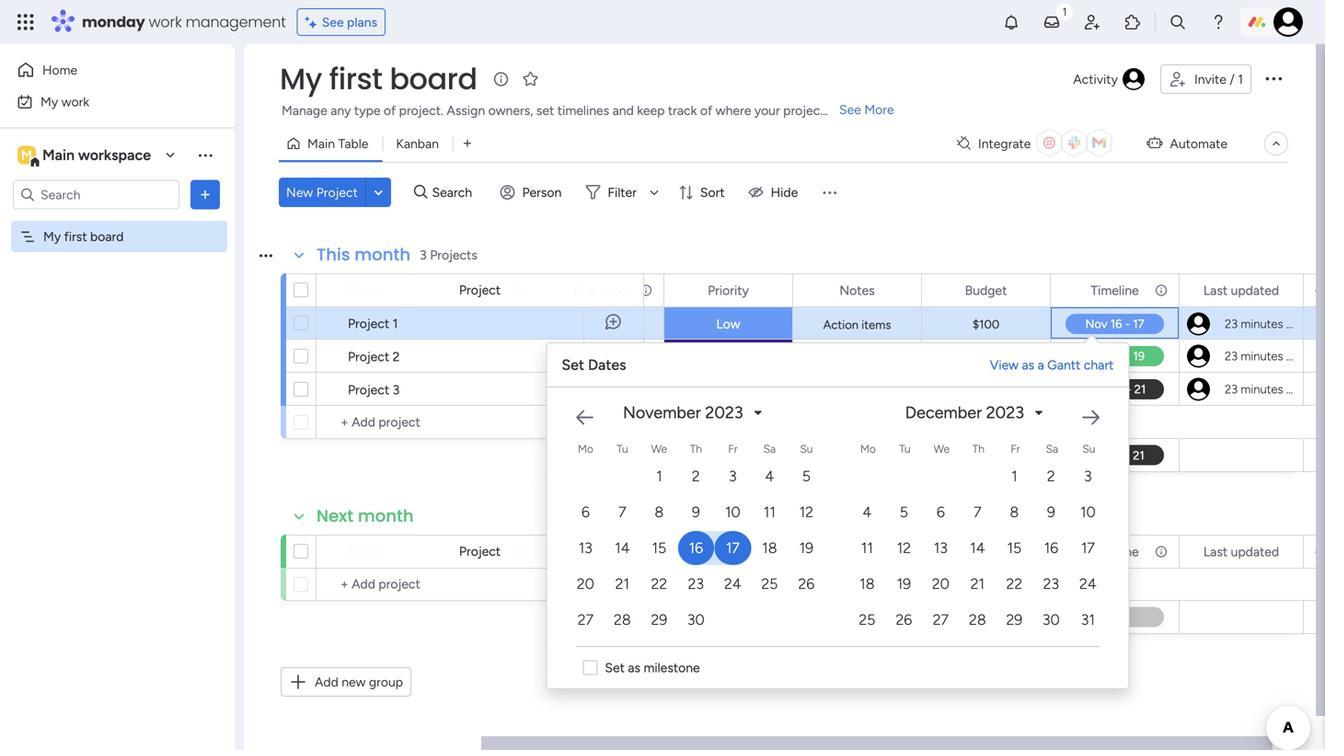Task type: locate. For each thing, give the bounding box(es) containing it.
more
[[865, 102, 894, 117]]

$0 sum
[[976, 606, 997, 632]]

angle down image
[[374, 185, 383, 199]]

0 horizontal spatial 22
[[651, 575, 668, 593]]

priority field right column information icon
[[703, 542, 754, 562]]

see left plans at the left top of the page
[[322, 14, 344, 30]]

option
[[0, 220, 235, 224]]

date up nov 16
[[600, 283, 626, 298]]

1 vertical spatial timeline field
[[1087, 542, 1144, 562]]

1 6 button from the left
[[568, 495, 603, 529]]

0 vertical spatial date
[[600, 283, 626, 298]]

20 for second 20 button from the right
[[577, 575, 595, 593]]

2 28 button from the left
[[960, 603, 995, 637]]

23 button
[[679, 567, 714, 601], [1034, 567, 1069, 601]]

1 horizontal spatial board
[[390, 58, 477, 99]]

11 button
[[752, 495, 787, 529], [850, 531, 885, 565]]

1 2023 from the left
[[705, 403, 744, 423]]

notes
[[840, 283, 875, 298], [840, 544, 875, 560]]

nov up nov 17
[[584, 317, 606, 331]]

2 sa from the left
[[1046, 442, 1059, 456]]

timeline up 31 button
[[1091, 544, 1139, 560]]

1 notes from the top
[[840, 283, 875, 298]]

1 up project 2
[[393, 316, 398, 331]]

budget field up the $0 at right
[[961, 542, 1012, 562]]

25
[[762, 575, 778, 593], [859, 611, 876, 629]]

first up type at the left top of the page
[[329, 58, 383, 99]]

person button
[[493, 178, 573, 207]]

Owner field
[[343, 280, 391, 301], [343, 542, 391, 562]]

priority field up low
[[703, 280, 754, 301]]

2 vertical spatial 23 minutes ago
[[1225, 382, 1307, 397]]

9 button
[[679, 495, 714, 529], [1034, 495, 1069, 529]]

2 21 button from the left
[[960, 567, 995, 601]]

30 button up 'milestone'
[[679, 603, 714, 637]]

set
[[537, 103, 555, 118]]

1 vertical spatial ago
[[1287, 349, 1307, 364]]

work down home
[[61, 94, 89, 110]]

we down november
[[651, 442, 667, 456]]

29 button right $0 sum
[[997, 603, 1032, 637]]

20
[[577, 575, 595, 593], [932, 575, 950, 593]]

1 button down december 2023
[[997, 459, 1032, 493]]

owner up the project 1
[[348, 283, 386, 298]]

th down november 2023 at the bottom of the page
[[690, 442, 702, 456]]

0 vertical spatial budget field
[[961, 280, 1012, 301]]

column information image
[[511, 283, 526, 298], [639, 283, 654, 298], [1154, 283, 1169, 298], [511, 545, 526, 559], [1154, 545, 1169, 559]]

1 vertical spatial due date field
[[569, 542, 630, 562]]

1 horizontal spatial 12
[[897, 539, 911, 557]]

4 for 4 button to the bottom
[[863, 504, 872, 521]]

1 horizontal spatial 20
[[932, 575, 950, 593]]

nov down nov 16
[[584, 349, 606, 364]]

0 vertical spatial notes field
[[835, 280, 880, 301]]

3 button for november 2023
[[716, 459, 751, 493]]

stands.
[[829, 103, 869, 118]]

0 horizontal spatial 25
[[762, 575, 778, 593]]

2 24 from the left
[[1080, 575, 1097, 593]]

26 for the 26 button to the top
[[799, 575, 815, 593]]

0 horizontal spatial work
[[61, 94, 89, 110]]

Status field
[[451, 280, 497, 301], [451, 542, 497, 562]]

region containing november 2023
[[547, 380, 1326, 661]]

2 sum from the top
[[976, 618, 997, 632]]

1 15 from the left
[[652, 539, 667, 557]]

8 button down $1,600 sum
[[997, 495, 1032, 529]]

30 button
[[679, 603, 714, 637], [1034, 603, 1069, 637]]

1 vertical spatial 4 button
[[850, 495, 885, 529]]

owner
[[348, 283, 386, 298], [348, 544, 386, 560]]

29 right $0 sum
[[1007, 611, 1023, 629]]

2 6 from the left
[[937, 504, 945, 521]]

2 23 button from the left
[[1034, 567, 1069, 601]]

1 vertical spatial owner field
[[343, 542, 391, 562]]

2 3 button from the left
[[1071, 459, 1106, 493]]

board up project. in the left top of the page
[[390, 58, 477, 99]]

21 button up the $0 at right
[[960, 567, 995, 601]]

1 horizontal spatial main
[[307, 136, 335, 151]]

21 button
[[605, 567, 640, 601], [960, 567, 995, 601]]

1 button for november 2023
[[642, 459, 677, 493]]

priority for second 'priority' field from the top of the page
[[708, 544, 749, 560]]

1 vertical spatial set
[[605, 660, 625, 676]]

1 horizontal spatial 8
[[1010, 504, 1019, 521]]

12
[[800, 504, 814, 521], [897, 539, 911, 557]]

2 7 from the left
[[974, 504, 982, 521]]

set right v2 done deadline image
[[562, 356, 585, 374]]

budget up the $0 at right
[[965, 544, 1007, 560]]

13 for 1st 13 button from right
[[934, 539, 948, 557]]

due date up nov 16
[[574, 283, 626, 298]]

work inside button
[[61, 94, 89, 110]]

2 21 from the left
[[971, 575, 985, 593]]

1 button down november
[[642, 459, 677, 493]]

0 horizontal spatial 14
[[615, 539, 630, 557]]

0 horizontal spatial 29 button
[[642, 603, 677, 637]]

0 horizontal spatial 28 button
[[605, 603, 640, 637]]

caret down image for december 2023
[[1036, 406, 1043, 419]]

my down home
[[41, 94, 58, 110]]

Priority field
[[703, 280, 754, 301], [703, 542, 754, 562]]

due date field up nov 16
[[569, 280, 630, 301]]

date
[[600, 283, 626, 298], [600, 544, 626, 560]]

2 27 button from the left
[[924, 603, 959, 637]]

1 vertical spatial 19
[[897, 575, 911, 593]]

1 sum from the top
[[976, 456, 997, 469]]

nov 18
[[584, 382, 621, 397]]

due for second due date field from the top of the page
[[574, 544, 597, 560]]

1 7 button from the left
[[605, 495, 640, 529]]

1 horizontal spatial 4 button
[[850, 495, 885, 529]]

0 horizontal spatial 21
[[616, 575, 630, 593]]

16 button
[[678, 531, 714, 565], [1034, 531, 1069, 565]]

0 vertical spatial my first board
[[280, 58, 477, 99]]

monday work management
[[82, 12, 286, 32]]

show board description image
[[490, 70, 512, 88]]

2 14 from the left
[[970, 539, 986, 557]]

1 horizontal spatial fr
[[1011, 442, 1020, 456]]

1 vertical spatial 25
[[859, 611, 876, 629]]

caret down image down a
[[1036, 406, 1043, 419]]

17 right column information icon
[[726, 539, 740, 557]]

my
[[280, 58, 322, 99], [41, 94, 58, 110], [43, 229, 61, 244]]

dapulse checkmark sign image
[[1072, 346, 1081, 368]]

0 horizontal spatial as
[[628, 660, 641, 676]]

7 button up column information icon
[[605, 495, 640, 529]]

0 vertical spatial 19 button
[[789, 531, 824, 565]]

my first board down search in workspace field
[[43, 229, 124, 244]]

3 ago from the top
[[1287, 382, 1307, 397]]

2 timeline from the top
[[1091, 544, 1139, 560]]

0 horizontal spatial 17
[[609, 349, 621, 364]]

Due date field
[[569, 280, 630, 301], [569, 542, 630, 562]]

0 horizontal spatial 15 button
[[642, 531, 677, 565]]

2 up project 3 at the left bottom of page
[[393, 349, 400, 365]]

21 up the $0 at right
[[971, 575, 985, 593]]

1 17 button from the left
[[715, 531, 752, 565]]

11
[[764, 504, 776, 521], [861, 539, 874, 557]]

1 horizontal spatial of
[[700, 103, 713, 118]]

th down december 2023
[[973, 442, 985, 456]]

1 vertical spatial 11 button
[[850, 531, 885, 565]]

2 15 from the left
[[1008, 539, 1022, 557]]

1 vertical spatial budget field
[[961, 542, 1012, 562]]

9 for 1st 9 button from right
[[1047, 504, 1056, 521]]

31
[[1081, 611, 1095, 629]]

1 last updated from the top
[[1204, 283, 1280, 298]]

due date field left column information icon
[[569, 542, 630, 562]]

of
[[384, 103, 396, 118], [700, 103, 713, 118]]

column information image
[[639, 545, 654, 559]]

7 for 1st 7 button from left
[[619, 504, 627, 521]]

1 vertical spatial status
[[455, 544, 493, 560]]

0 horizontal spatial 6
[[582, 504, 590, 521]]

8
[[655, 504, 664, 521], [1010, 504, 1019, 521]]

2 16 button from the left
[[1034, 531, 1069, 565]]

1 button for december 2023
[[997, 459, 1032, 493]]

my work
[[41, 94, 89, 110]]

+ Add project text field
[[326, 411, 635, 434], [326, 574, 635, 596]]

month right next
[[358, 504, 414, 528]]

2 button right $1,600 sum
[[1034, 459, 1069, 493]]

2 29 from the left
[[1007, 611, 1023, 629]]

month inside 'field'
[[355, 243, 411, 267]]

3
[[393, 382, 400, 398], [729, 468, 737, 485], [1084, 468, 1092, 485]]

see left more at the top right of page
[[840, 102, 862, 117]]

updated
[[1231, 283, 1280, 298], [1231, 544, 1280, 560]]

3 for december 2023
[[1084, 468, 1092, 485]]

5 button
[[789, 459, 824, 493], [887, 495, 922, 529]]

30 left 31
[[1043, 611, 1060, 629]]

2 tu from the left
[[899, 442, 911, 456]]

14 up the $0 at right
[[970, 539, 986, 557]]

2 2023 from the left
[[986, 403, 1025, 423]]

7 for 1st 7 button from the right
[[974, 504, 982, 521]]

18 for rightmost 18 button
[[860, 575, 875, 593]]

14 button
[[605, 531, 640, 565], [960, 531, 995, 565]]

due date for 2nd due date field from the bottom of the page
[[574, 283, 626, 298]]

Budget field
[[961, 280, 1012, 301], [961, 542, 1012, 562]]

2023 down $500
[[986, 403, 1025, 423]]

0 horizontal spatial 6 button
[[568, 495, 603, 529]]

2 button for november 2023
[[679, 459, 714, 493]]

8 button up column information icon
[[642, 495, 677, 529]]

1 horizontal spatial 12 button
[[887, 531, 922, 565]]

date for 2nd due date field from the bottom of the page
[[600, 283, 626, 298]]

1 budget field from the top
[[961, 280, 1012, 301]]

main inside workspace selection element
[[42, 146, 75, 164]]

other
[[842, 383, 873, 398]]

home
[[42, 62, 78, 78]]

26 for the 26 button to the right
[[896, 611, 913, 629]]

1 20 from the left
[[577, 575, 595, 593]]

2 28 from the left
[[969, 611, 987, 629]]

0 vertical spatial 18
[[609, 382, 621, 397]]

Notes field
[[835, 280, 880, 301], [835, 542, 880, 562]]

priority
[[708, 283, 749, 298], [708, 544, 749, 560]]

timeline up chart
[[1091, 283, 1139, 298]]

0 horizontal spatial 10 button
[[716, 495, 751, 529]]

27
[[578, 611, 594, 629], [933, 611, 949, 629]]

priority for 1st 'priority' field from the top of the page
[[708, 283, 749, 298]]

3 nov from the top
[[584, 382, 606, 397]]

main inside button
[[307, 136, 335, 151]]

23 minutes ago
[[1225, 317, 1307, 331], [1225, 349, 1307, 364], [1225, 382, 1307, 397]]

as left 'milestone'
[[628, 660, 641, 676]]

1 vertical spatial due date
[[574, 544, 626, 560]]

1 14 from the left
[[615, 539, 630, 557]]

see plans button
[[297, 8, 386, 36]]

0 vertical spatial timeline
[[1091, 283, 1139, 298]]

owner field up the project 1
[[343, 280, 391, 301]]

1 vertical spatial 4
[[863, 504, 872, 521]]

2023 for november 2023
[[705, 403, 744, 423]]

region
[[547, 380, 1326, 661]]

0 vertical spatial 11
[[764, 504, 776, 521]]

arrow down image
[[643, 181, 665, 203]]

manage
[[282, 103, 328, 118]]

2023
[[705, 403, 744, 423], [986, 403, 1025, 423]]

fr down medium
[[728, 442, 738, 456]]

2 9 from the left
[[1047, 504, 1056, 521]]

4 button
[[752, 459, 787, 493], [850, 495, 885, 529]]

2 timeline field from the top
[[1087, 542, 1144, 562]]

sum inside $1,600 sum
[[976, 456, 997, 469]]

my first board inside list box
[[43, 229, 124, 244]]

0 horizontal spatial 16 button
[[678, 531, 714, 565]]

board inside list box
[[90, 229, 124, 244]]

nov for nov 17
[[584, 349, 606, 364]]

1 caret down image from the left
[[755, 406, 762, 419]]

1 sa from the left
[[764, 442, 776, 456]]

1 down november
[[656, 468, 662, 485]]

1 horizontal spatial 25 button
[[850, 603, 885, 637]]

1 8 from the left
[[655, 504, 664, 521]]

1 horizontal spatial 7
[[974, 504, 982, 521]]

1 vertical spatial notes
[[840, 544, 875, 560]]

1 vertical spatial 11
[[861, 539, 874, 557]]

17 button up 31 button
[[1071, 531, 1106, 565]]

16 for second the 16 button from the right
[[689, 539, 703, 557]]

work for monday
[[149, 12, 182, 32]]

1 horizontal spatial work
[[149, 12, 182, 32]]

budget field up $100
[[961, 280, 1012, 301]]

Last updated field
[[1199, 280, 1284, 301], [1199, 542, 1284, 562]]

management
[[186, 12, 286, 32]]

date for second due date field from the top of the page
[[600, 544, 626, 560]]

my down search in workspace field
[[43, 229, 61, 244]]

1 vertical spatial date
[[600, 544, 626, 560]]

21
[[616, 575, 630, 593], [971, 575, 985, 593]]

1 of from the left
[[384, 103, 396, 118]]

1 priority from the top
[[708, 283, 749, 298]]

13 button
[[568, 531, 603, 565], [924, 531, 959, 565]]

20 button
[[568, 567, 603, 601], [924, 567, 959, 601]]

2 date from the top
[[600, 544, 626, 560]]

1 horizontal spatial see
[[840, 102, 862, 117]]

collapse board header image
[[1269, 136, 1284, 151]]

2023 down medium
[[705, 403, 744, 423]]

we down december
[[934, 442, 950, 456]]

28 for 1st 28 button from the right
[[969, 611, 987, 629]]

1 horizontal spatial 16
[[689, 539, 703, 557]]

2 caret down image from the left
[[1036, 406, 1043, 419]]

29 button
[[642, 603, 677, 637], [997, 603, 1032, 637]]

0 vertical spatial last
[[1204, 283, 1228, 298]]

29
[[651, 611, 668, 629], [1007, 611, 1023, 629]]

26
[[799, 575, 815, 593], [896, 611, 913, 629]]

2 2 button from the left
[[1034, 459, 1069, 493]]

1 13 from the left
[[579, 539, 593, 557]]

8 button
[[642, 495, 677, 529], [997, 495, 1032, 529]]

1 28 from the left
[[614, 611, 631, 629]]

2 22 button from the left
[[997, 567, 1032, 601]]

priority up low
[[708, 283, 749, 298]]

2 due from the top
[[574, 544, 597, 560]]

last updated
[[1204, 283, 1280, 298], [1204, 544, 1280, 560]]

0 horizontal spatial 2023
[[705, 403, 744, 423]]

1 horizontal spatial 2023
[[986, 403, 1025, 423]]

mo down other
[[861, 442, 876, 456]]

1 nov from the top
[[584, 317, 606, 331]]

as for view
[[1022, 357, 1035, 373]]

1 21 from the left
[[616, 575, 630, 593]]

options image
[[1263, 67, 1285, 89], [196, 185, 214, 204]]

tu down december
[[899, 442, 911, 456]]

2 su from the left
[[1083, 442, 1096, 456]]

2 right $1,600 sum
[[1048, 468, 1056, 485]]

fr right the $1,600 at the bottom
[[1011, 442, 1020, 456]]

1 horizontal spatial 16 button
[[1034, 531, 1069, 565]]

of right type at the left top of the page
[[384, 103, 396, 118]]

1 vertical spatial see
[[840, 102, 862, 117]]

autopilot image
[[1147, 131, 1163, 154]]

$0
[[979, 606, 994, 621]]

caret down image right november 2023 at the bottom of the page
[[755, 406, 762, 419]]

1 horizontal spatial 6 button
[[924, 495, 959, 529]]

nov 16
[[584, 317, 621, 331]]

options image right /
[[1263, 67, 1285, 89]]

29 up set as milestone
[[651, 611, 668, 629]]

2 down november 2023 at the bottom of the page
[[692, 468, 700, 485]]

17 up 31 button
[[1082, 539, 1095, 557]]

nov
[[584, 317, 606, 331], [584, 349, 606, 364], [584, 382, 606, 397]]

mo down the "nov 18"
[[578, 442, 594, 456]]

timeline field up chart
[[1087, 280, 1144, 301]]

owner down next month field
[[348, 544, 386, 560]]

project 3
[[348, 382, 400, 398]]

work right monday
[[149, 12, 182, 32]]

1 vertical spatial budget
[[965, 544, 1007, 560]]

1 horizontal spatial 26
[[896, 611, 913, 629]]

project inside button
[[316, 185, 358, 200]]

22
[[651, 575, 668, 593], [1007, 575, 1023, 593]]

14 left column information icon
[[615, 539, 630, 557]]

21 up set as milestone
[[616, 575, 630, 593]]

2 for november
[[692, 468, 700, 485]]

my first board up type at the left top of the page
[[280, 58, 477, 99]]

1 horizontal spatial 15 button
[[997, 531, 1032, 565]]

priority right column information icon
[[708, 544, 749, 560]]

ago
[[1287, 317, 1307, 331], [1287, 349, 1307, 364], [1287, 382, 1307, 397]]

1 21 button from the left
[[605, 567, 640, 601]]

Search in workspace field
[[39, 184, 154, 205]]

1 horizontal spatial 9 button
[[1034, 495, 1069, 529]]

30 up 'milestone'
[[688, 611, 705, 629]]

first down search in workspace field
[[64, 229, 87, 244]]

1 horizontal spatial 22 button
[[997, 567, 1032, 601]]

22 button
[[642, 567, 677, 601], [997, 567, 1032, 601]]

17 for first "17" button from right
[[1082, 539, 1095, 557]]

track
[[668, 103, 697, 118]]

Search field
[[428, 180, 483, 205]]

budget
[[965, 283, 1007, 298], [965, 544, 1007, 560]]

timeline field up 31 button
[[1087, 542, 1144, 562]]

This month field
[[312, 243, 415, 267]]

1 horizontal spatial 17 button
[[1071, 531, 1106, 565]]

0 vertical spatial board
[[390, 58, 477, 99]]

as left a
[[1022, 357, 1035, 373]]

1 1 button from the left
[[642, 459, 677, 493]]

nov down set dates
[[584, 382, 606, 397]]

13 for 1st 13 button from left
[[579, 539, 593, 557]]

0 horizontal spatial 23 button
[[679, 567, 714, 601]]

2 22 from the left
[[1007, 575, 1023, 593]]

due for 2nd due date field from the bottom of the page
[[574, 283, 597, 298]]

1 fr from the left
[[728, 442, 738, 456]]

2 owner from the top
[[348, 544, 386, 560]]

1 status field from the top
[[451, 280, 497, 301]]

options image down workspace options image
[[196, 185, 214, 204]]

7 button
[[605, 495, 640, 529], [960, 495, 995, 529]]

2 nov from the top
[[584, 349, 606, 364]]

see plans
[[322, 14, 378, 30]]

main right the workspace "image"
[[42, 146, 75, 164]]

caret down image
[[755, 406, 762, 419], [1036, 406, 1043, 419]]

0 horizontal spatial tu
[[617, 442, 628, 456]]

v2 search image
[[414, 182, 428, 203]]

2 button down november 2023 at the bottom of the page
[[679, 459, 714, 493]]

28 button
[[605, 603, 640, 637], [960, 603, 995, 637]]

21 button down column information icon
[[605, 567, 640, 601]]

1 vertical spatial 19 button
[[887, 567, 922, 601]]

0 horizontal spatial fr
[[728, 442, 738, 456]]

29 button up set as milestone
[[642, 603, 677, 637]]

26 button
[[789, 567, 824, 601], [887, 603, 922, 637]]

17 button right column information icon
[[715, 531, 752, 565]]

0 horizontal spatial see
[[322, 14, 344, 30]]

main left table
[[307, 136, 335, 151]]

1
[[1238, 71, 1244, 87], [393, 316, 398, 331], [656, 468, 662, 485], [1012, 468, 1018, 485]]

29 for first 29 button from left
[[651, 611, 668, 629]]

0 vertical spatial owner
[[348, 283, 386, 298]]

2 + add project text field from the top
[[326, 574, 635, 596]]

see inside button
[[322, 14, 344, 30]]

1 9 button from the left
[[679, 495, 714, 529]]

invite / 1
[[1195, 71, 1244, 87]]

1 horizontal spatial 10 button
[[1071, 495, 1106, 529]]

budget up $100
[[965, 283, 1007, 298]]

2 horizontal spatial 18
[[860, 575, 875, 593]]

nov for nov 16
[[584, 317, 606, 331]]

november
[[623, 403, 701, 423]]

0 horizontal spatial 12
[[800, 504, 814, 521]]

set left 'milestone'
[[605, 660, 625, 676]]

0 vertical spatial minutes
[[1241, 317, 1284, 331]]

0 horizontal spatial 14 button
[[605, 531, 640, 565]]

0 horizontal spatial su
[[800, 442, 813, 456]]

date left column information icon
[[600, 544, 626, 560]]

add to favorites image
[[522, 70, 540, 88]]

8 for second 8 button from the left
[[1010, 504, 1019, 521]]

30 button left 31
[[1034, 603, 1069, 637]]

main table button
[[279, 129, 382, 158]]

tu
[[617, 442, 628, 456], [899, 442, 911, 456]]

december 2023
[[906, 403, 1025, 423]]

17 down nov 16
[[609, 349, 621, 364]]

caret down image for november 2023
[[755, 406, 762, 419]]

1 15 button from the left
[[642, 531, 677, 565]]

owner field down next month field
[[343, 542, 391, 562]]

month right 'this'
[[355, 243, 411, 267]]

1 right /
[[1238, 71, 1244, 87]]

0 vertical spatial 11 button
[[752, 495, 787, 529]]

0 horizontal spatial 18 button
[[752, 531, 787, 565]]

2 23 minutes ago from the top
[[1225, 349, 1307, 364]]

8 for 2nd 8 button from the right
[[655, 504, 664, 521]]

su
[[800, 442, 813, 456], [1083, 442, 1096, 456]]

0 vertical spatial 26
[[799, 575, 815, 593]]

0 vertical spatial priority field
[[703, 280, 754, 301]]

4 for 4 button to the left
[[765, 468, 774, 485]]

0 horizontal spatial 24 button
[[716, 567, 751, 601]]

2 button for december 2023
[[1034, 459, 1069, 493]]

9 for second 9 button from the right
[[692, 504, 700, 521]]

2 vertical spatial 18
[[860, 575, 875, 593]]

due left column information icon
[[574, 544, 597, 560]]

add view image
[[464, 137, 471, 150]]

due date
[[574, 283, 626, 298], [574, 544, 626, 560]]

1 horizontal spatial 30 button
[[1034, 603, 1069, 637]]

2 budget from the top
[[965, 544, 1007, 560]]

0 vertical spatial 4
[[765, 468, 774, 485]]

1 vertical spatial status field
[[451, 542, 497, 562]]

1 owner from the top
[[348, 283, 386, 298]]

13
[[579, 539, 593, 557], [934, 539, 948, 557]]

board down search in workspace field
[[90, 229, 124, 244]]

1 horizontal spatial 5
[[900, 504, 909, 521]]

where
[[716, 103, 752, 118]]

0 horizontal spatial 30
[[688, 611, 705, 629]]

3 for november 2023
[[729, 468, 737, 485]]

Timeline field
[[1087, 280, 1144, 301], [1087, 542, 1144, 562]]

2 10 button from the left
[[1071, 495, 1106, 529]]

due date left column information icon
[[574, 544, 626, 560]]

14
[[615, 539, 630, 557], [970, 539, 986, 557]]

11 for 11 button to the right
[[861, 539, 874, 557]]

7 button down $1,600 sum
[[960, 495, 995, 529]]

tu down november
[[617, 442, 628, 456]]

2 budget field from the top
[[961, 542, 1012, 562]]

1 horizontal spatial set
[[605, 660, 625, 676]]

of right "track"
[[700, 103, 713, 118]]

0 horizontal spatial 8
[[655, 504, 664, 521]]

1 horizontal spatial 7 button
[[960, 495, 995, 529]]

0 horizontal spatial 13 button
[[568, 531, 603, 565]]

inbox image
[[1043, 13, 1061, 31]]

1 vertical spatial notes field
[[835, 542, 880, 562]]

month inside field
[[358, 504, 414, 528]]

2 due date from the top
[[574, 544, 626, 560]]

board
[[390, 58, 477, 99], [90, 229, 124, 244]]

$1,600 sum
[[967, 444, 1006, 469]]

due up nov 16
[[574, 283, 597, 298]]



Task type: describe. For each thing, give the bounding box(es) containing it.
1 10 from the left
[[725, 504, 741, 521]]

/
[[1230, 71, 1235, 87]]

1 22 from the left
[[651, 575, 668, 593]]

11 for left 11 button
[[764, 504, 776, 521]]

1 we from the left
[[651, 442, 667, 456]]

november 2023
[[623, 403, 744, 423]]

due date for second due date field from the top of the page
[[574, 544, 626, 560]]

1 image
[[1057, 1, 1073, 22]]

2 notes field from the top
[[835, 542, 880, 562]]

next
[[317, 504, 354, 528]]

$100
[[973, 317, 1000, 332]]

2 30 button from the left
[[1034, 603, 1069, 637]]

nov 17
[[584, 349, 621, 364]]

sum for $0
[[976, 618, 997, 632]]

search everything image
[[1169, 13, 1188, 31]]

gantt
[[1048, 357, 1081, 373]]

see for see plans
[[322, 14, 344, 30]]

view
[[990, 357, 1019, 373]]

see more link
[[838, 100, 896, 119]]

select product image
[[17, 13, 35, 31]]

1 ago from the top
[[1287, 317, 1307, 331]]

2 fr from the left
[[1011, 442, 1020, 456]]

0 vertical spatial 5 button
[[789, 459, 824, 493]]

2 of from the left
[[700, 103, 713, 118]]

5 for the rightmost 5 button
[[900, 504, 909, 521]]

2 priority field from the top
[[703, 542, 754, 562]]

15 for 2nd the "15" button from right
[[652, 539, 667, 557]]

1 due date field from the top
[[569, 280, 630, 301]]

1 horizontal spatial 26 button
[[887, 603, 922, 637]]

project 2
[[348, 349, 400, 365]]

15 for 2nd the "15" button
[[1008, 539, 1022, 557]]

18 for the topmost 18 button
[[762, 539, 777, 557]]

28 for first 28 button from left
[[614, 611, 631, 629]]

invite
[[1195, 71, 1227, 87]]

2 last updated from the top
[[1204, 544, 1280, 560]]

a
[[1038, 357, 1045, 373]]

set for set as milestone
[[605, 660, 625, 676]]

3 button for december 2023
[[1071, 459, 1106, 493]]

your
[[755, 103, 780, 118]]

action
[[824, 318, 859, 332]]

add new group
[[315, 674, 403, 690]]

person
[[522, 185, 562, 200]]

my inside button
[[41, 94, 58, 110]]

1 budget from the top
[[965, 283, 1007, 298]]

v2 done deadline image
[[542, 348, 557, 365]]

notifications image
[[1003, 13, 1021, 31]]

hide button
[[742, 178, 809, 207]]

set dates
[[562, 356, 627, 374]]

invite / 1 button
[[1161, 64, 1252, 94]]

view as a gantt chart
[[990, 357, 1114, 373]]

next month
[[317, 504, 414, 528]]

21 for 2nd "21" button from the right
[[616, 575, 630, 593]]

any
[[331, 103, 351, 118]]

chart
[[1084, 357, 1114, 373]]

2 ago from the top
[[1287, 349, 1307, 364]]

20 for 2nd 20 button from left
[[932, 575, 950, 593]]

filter
[[608, 185, 637, 200]]

1 minutes from the top
[[1241, 317, 1284, 331]]

kanban button
[[382, 129, 453, 158]]

1 mo from the left
[[578, 442, 594, 456]]

1 th from the left
[[690, 442, 702, 456]]

1 horizontal spatial 11 button
[[850, 531, 885, 565]]

2 6 button from the left
[[924, 495, 959, 529]]

december
[[906, 403, 982, 423]]

workspace
[[78, 146, 151, 164]]

0 vertical spatial 26 button
[[789, 567, 824, 601]]

1 23 button from the left
[[679, 567, 714, 601]]

filter button
[[578, 178, 665, 207]]

0 horizontal spatial 11 button
[[752, 495, 787, 529]]

2 24 button from the left
[[1071, 567, 1106, 601]]

1 23 minutes ago from the top
[[1225, 317, 1307, 331]]

project 1
[[348, 316, 398, 331]]

dates
[[588, 356, 627, 374]]

2 status field from the top
[[451, 542, 497, 562]]

add
[[315, 674, 339, 690]]

2 15 button from the left
[[997, 531, 1032, 565]]

1 owner field from the top
[[343, 280, 391, 301]]

2 20 button from the left
[[924, 567, 959, 601]]

1 13 button from the left
[[568, 531, 603, 565]]

2 29 button from the left
[[997, 603, 1032, 637]]

see more
[[840, 102, 894, 117]]

integrate
[[978, 136, 1031, 151]]

main workspace
[[42, 146, 151, 164]]

new
[[342, 674, 366, 690]]

table
[[338, 136, 369, 151]]

items
[[862, 318, 891, 332]]

1 14 button from the left
[[605, 531, 640, 565]]

2 13 button from the left
[[924, 531, 959, 565]]

$500
[[972, 382, 1001, 397]]

main for main table
[[307, 136, 335, 151]]

1 last updated field from the top
[[1199, 280, 1284, 301]]

1 27 button from the left
[[568, 603, 603, 637]]

workspace options image
[[196, 146, 214, 164]]

1 horizontal spatial 5 button
[[887, 495, 922, 529]]

My first board field
[[275, 58, 482, 99]]

menu image
[[820, 183, 839, 202]]

2 7 button from the left
[[960, 495, 995, 529]]

2 27 from the left
[[933, 611, 949, 629]]

set as milestone
[[605, 660, 700, 676]]

29 for 1st 29 button from right
[[1007, 611, 1023, 629]]

notes for second notes field from the top of the page
[[840, 544, 875, 560]]

2 due date field from the top
[[569, 542, 630, 562]]

0 vertical spatial 12 button
[[789, 495, 824, 529]]

2 17 button from the left
[[1071, 531, 1106, 565]]

1 horizontal spatial 19 button
[[887, 567, 922, 601]]

type
[[354, 103, 381, 118]]

1 last from the top
[[1204, 283, 1228, 298]]

1 notes field from the top
[[835, 280, 880, 301]]

action items
[[824, 318, 891, 332]]

$1,000
[[968, 349, 1005, 364]]

1 + add project text field from the top
[[326, 411, 635, 434]]

m
[[21, 147, 32, 163]]

1 30 button from the left
[[679, 603, 714, 637]]

low
[[717, 316, 741, 332]]

1 status from the top
[[455, 283, 493, 298]]

2 updated from the top
[[1231, 544, 1280, 560]]

0 vertical spatial first
[[329, 58, 383, 99]]

add new group button
[[281, 667, 412, 697]]

0 horizontal spatial 3
[[393, 382, 400, 398]]

2 th from the left
[[973, 442, 985, 456]]

2 14 button from the left
[[960, 531, 995, 565]]

21 for first "21" button from the right
[[971, 575, 985, 593]]

my first board list box
[[0, 217, 235, 501]]

main table
[[307, 136, 369, 151]]

1 28 button from the left
[[605, 603, 640, 637]]

group
[[369, 674, 403, 690]]

0 vertical spatial 19
[[800, 539, 814, 557]]

1 timeline field from the top
[[1087, 280, 1144, 301]]

2 owner field from the top
[[343, 542, 391, 562]]

month for this month
[[355, 243, 411, 267]]

1 16 button from the left
[[678, 531, 714, 565]]

5 for 5 button to the top
[[803, 468, 811, 485]]

apps image
[[1124, 13, 1142, 31]]

1 27 from the left
[[578, 611, 594, 629]]

this
[[317, 243, 350, 267]]

set for set dates
[[562, 356, 585, 374]]

2 mo from the left
[[861, 442, 876, 456]]

work for my
[[61, 94, 89, 110]]

sort
[[700, 185, 725, 200]]

manage any type of project. assign owners, set timelines and keep track of where your project stands.
[[282, 103, 869, 118]]

john smith image
[[1274, 7, 1304, 37]]

my up manage
[[280, 58, 322, 99]]

activity button
[[1066, 64, 1153, 94]]

Next month field
[[312, 504, 419, 528]]

1 priority field from the top
[[703, 280, 754, 301]]

nov for nov 18
[[584, 382, 606, 397]]

help image
[[1210, 13, 1228, 31]]

project.
[[399, 103, 444, 118]]

2 status from the top
[[455, 544, 493, 560]]

16 for first the 16 button from the right
[[1044, 539, 1059, 557]]

31 button
[[1071, 603, 1106, 637]]

24 for 1st 24 button from the left
[[724, 575, 742, 593]]

hide
[[771, 185, 798, 200]]

new project
[[286, 185, 358, 200]]

sum for $1,600
[[976, 456, 997, 469]]

0 horizontal spatial 4 button
[[752, 459, 787, 493]]

0 horizontal spatial 19 button
[[789, 531, 824, 565]]

project
[[784, 103, 825, 118]]

1 horizontal spatial 25
[[859, 611, 876, 629]]

medium
[[705, 382, 752, 397]]

dapulse integrations image
[[957, 137, 971, 151]]

workspace image
[[17, 145, 36, 165]]

1 29 button from the left
[[642, 603, 677, 637]]

first inside list box
[[64, 229, 87, 244]]

1 vertical spatial 25 button
[[850, 603, 885, 637]]

1 vertical spatial options image
[[196, 185, 214, 204]]

and
[[613, 103, 634, 118]]

invite members image
[[1084, 13, 1102, 31]]

1 20 button from the left
[[568, 567, 603, 601]]

this month
[[317, 243, 411, 267]]

notes for 1st notes field
[[840, 283, 875, 298]]

sort button
[[671, 178, 736, 207]]

2 last updated field from the top
[[1199, 542, 1284, 562]]

month for next month
[[358, 504, 414, 528]]

0 horizontal spatial 16
[[609, 317, 621, 331]]

my work button
[[11, 87, 198, 116]]

main for main workspace
[[42, 146, 75, 164]]

1 tu from the left
[[617, 442, 628, 456]]

automate
[[1170, 136, 1228, 151]]

activity
[[1074, 71, 1118, 87]]

1 right $1,600 sum
[[1012, 468, 1018, 485]]

0 vertical spatial 18 button
[[752, 531, 787, 565]]

1 30 from the left
[[688, 611, 705, 629]]

1 updated from the top
[[1231, 283, 1280, 298]]

owners,
[[488, 103, 533, 118]]

1 su from the left
[[800, 442, 813, 456]]

2 9 button from the left
[[1034, 495, 1069, 529]]

24 for first 24 button from the right
[[1080, 575, 1097, 593]]

kanban
[[396, 136, 439, 151]]

2 10 from the left
[[1081, 504, 1096, 521]]

1 vertical spatial 12 button
[[887, 531, 922, 565]]

new project button
[[279, 178, 365, 207]]

3 23 minutes ago from the top
[[1225, 382, 1307, 397]]

new
[[286, 185, 313, 200]]

17 for first "17" button from left
[[726, 539, 740, 557]]

workspace selection element
[[17, 144, 154, 168]]

my inside list box
[[43, 229, 61, 244]]

2 30 from the left
[[1043, 611, 1060, 629]]

0 horizontal spatial 2
[[393, 349, 400, 365]]

1 horizontal spatial options image
[[1263, 67, 1285, 89]]

0 horizontal spatial 25 button
[[752, 567, 787, 601]]

timelines
[[558, 103, 610, 118]]

1 24 button from the left
[[716, 567, 751, 601]]

monday
[[82, 12, 145, 32]]

as for set
[[628, 660, 641, 676]]

1 10 button from the left
[[716, 495, 751, 529]]

plans
[[347, 14, 378, 30]]

$1,600
[[967, 444, 1006, 459]]

2023 for december 2023
[[986, 403, 1025, 423]]

keep
[[637, 103, 665, 118]]

2 8 button from the left
[[997, 495, 1032, 529]]

2 minutes from the top
[[1241, 349, 1284, 364]]

1 inside button
[[1238, 71, 1244, 87]]

home button
[[11, 55, 198, 85]]

1 22 button from the left
[[642, 567, 677, 601]]

2 we from the left
[[934, 442, 950, 456]]

assign
[[447, 103, 485, 118]]

2 for december
[[1048, 468, 1056, 485]]

1 timeline from the top
[[1091, 283, 1139, 298]]

milestone
[[644, 660, 700, 676]]

see for see more
[[840, 102, 862, 117]]

1 8 button from the left
[[642, 495, 677, 529]]

1 horizontal spatial 18 button
[[850, 567, 885, 601]]



Task type: vqa. For each thing, say whether or not it's contained in the screenshot.
the middle 3
yes



